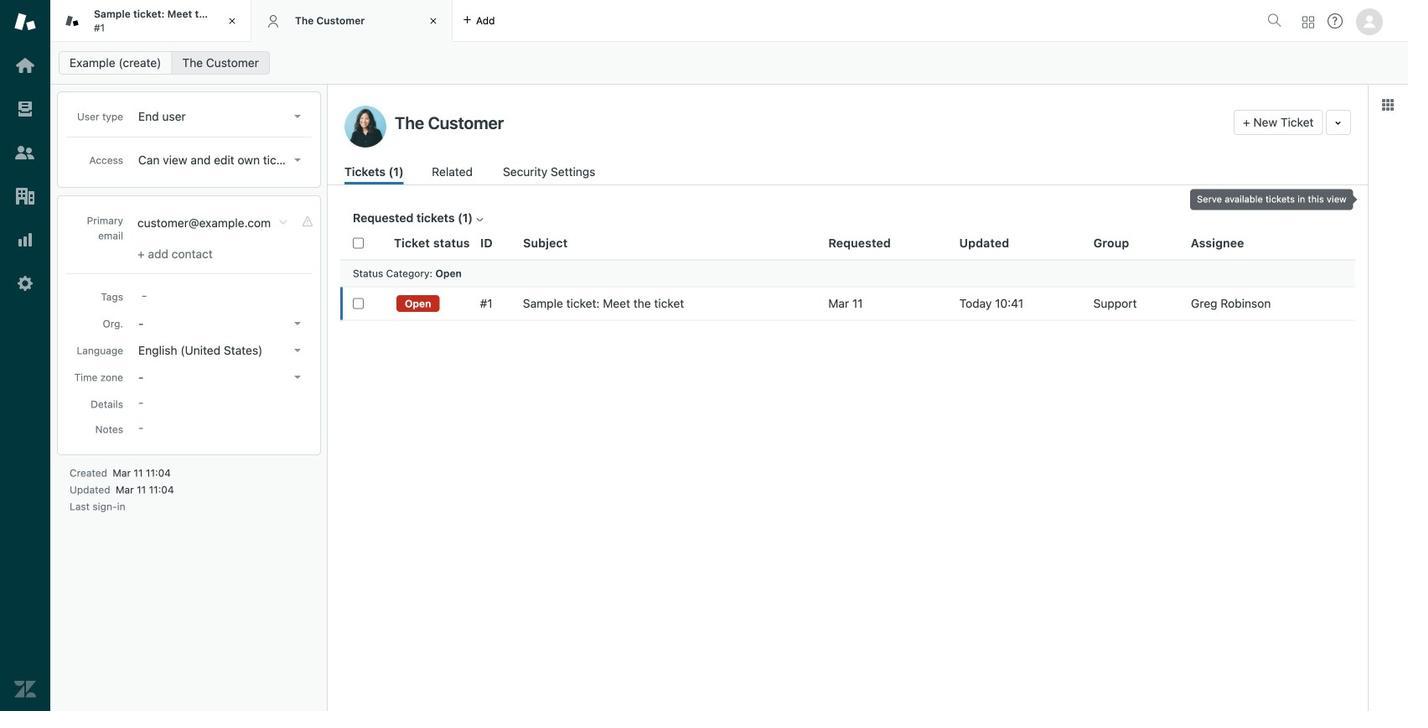 Task type: describe. For each thing, give the bounding box(es) containing it.
secondary element
[[50, 46, 1409, 80]]

3 arrow down image from the top
[[294, 349, 301, 352]]

1 arrow down image from the top
[[294, 115, 301, 118]]

main element
[[0, 0, 50, 711]]

get started image
[[14, 55, 36, 76]]

Select All Tickets checkbox
[[353, 238, 364, 248]]

zendesk products image
[[1303, 16, 1315, 28]]

organizations image
[[14, 185, 36, 207]]

2 tab from the left
[[252, 0, 453, 42]]

admin image
[[14, 273, 36, 294]]

get help image
[[1328, 13, 1343, 29]]

1 tab from the left
[[50, 0, 252, 42]]

views image
[[14, 98, 36, 120]]



Task type: vqa. For each thing, say whether or not it's contained in the screenshot.
tab list
no



Task type: locate. For each thing, give the bounding box(es) containing it.
- field
[[135, 286, 308, 304]]

2 close image from the left
[[425, 13, 442, 29]]

1 arrow down image from the top
[[294, 158, 301, 162]]

2 arrow down image from the top
[[294, 322, 301, 325]]

zendesk image
[[14, 678, 36, 700]]

close image for second tab from the right
[[224, 13, 241, 29]]

1 vertical spatial arrow down image
[[294, 376, 301, 379]]

close image for 2nd tab
[[425, 13, 442, 29]]

1 horizontal spatial close image
[[425, 13, 442, 29]]

2 vertical spatial arrow down image
[[294, 349, 301, 352]]

reporting image
[[14, 229, 36, 251]]

customers image
[[14, 142, 36, 164]]

1 close image from the left
[[224, 13, 241, 29]]

apps image
[[1382, 98, 1395, 112]]

arrow down image
[[294, 158, 301, 162], [294, 376, 301, 379]]

0 vertical spatial arrow down image
[[294, 115, 301, 118]]

arrow down image
[[294, 115, 301, 118], [294, 322, 301, 325], [294, 349, 301, 352]]

0 horizontal spatial close image
[[224, 13, 241, 29]]

grid
[[328, 226, 1369, 711]]

None text field
[[390, 110, 1228, 135]]

None checkbox
[[353, 298, 364, 309]]

2 arrow down image from the top
[[294, 376, 301, 379]]

close image
[[224, 13, 241, 29], [425, 13, 442, 29]]

tabs tab list
[[50, 0, 1261, 42]]

zendesk support image
[[14, 11, 36, 33]]

1 vertical spatial arrow down image
[[294, 322, 301, 325]]

0 vertical spatial arrow down image
[[294, 158, 301, 162]]

tab
[[50, 0, 252, 42], [252, 0, 453, 42]]



